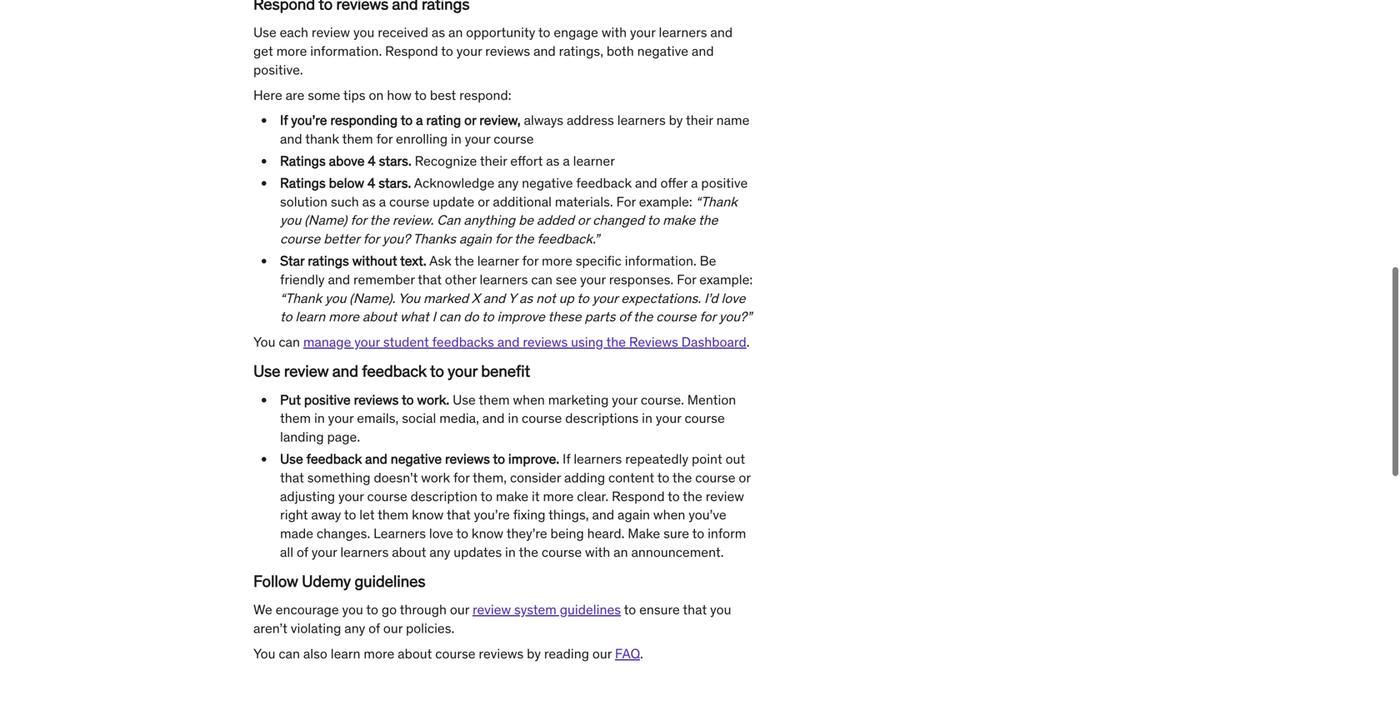 Task type: locate. For each thing, give the bounding box(es) containing it.
again
[[459, 231, 492, 248], [618, 507, 650, 524]]

our down go
[[383, 621, 403, 638]]

as right the received in the top of the page
[[432, 24, 445, 41]]

ratings,
[[559, 43, 603, 60]]

1 vertical spatial of
[[297, 544, 308, 561]]

our left faq link
[[593, 646, 612, 663]]

1 horizontal spatial their
[[686, 112, 713, 129]]

make inside if learners repeatedly point out that something doesn't work for them, consider adding content to the course or adjusting your course description to make it more clear. respond to the review right away to let them know that you're fixing things, and again when you've made changes. learners love to know they're being heard. make sure to inform all of your learners about any updates in the course with an announcement.
[[496, 488, 529, 505]]

as right y
[[519, 290, 533, 307]]

you're inside if learners repeatedly point out that something doesn't work for them, consider adding content to the course or adjusting your course description to make it more clear. respond to the review right away to let them know that you're fixing things, and again when you've made changes. learners love to know they're being heard. make sure to inform all of your learners about any updates in the course with an announcement.
[[474, 507, 510, 524]]

positive inside 'acknowledge any negative feedback and offer a positive solution such as a course update or additional materials. for example:'
[[701, 175, 748, 192]]

ratings up solution
[[280, 175, 326, 192]]

0 horizontal spatial make
[[496, 488, 529, 505]]

information. inside use each review you received as an opportunity to engage with your learners and get more information. respond to your reviews and ratings, both negative and positive. here are some tips on how to best respond:
[[310, 43, 382, 60]]

some
[[308, 87, 340, 104]]

1 horizontal spatial .
[[747, 334, 750, 351]]

example: inside ask the learner for more specific information. be friendly and remember that other learners can see your responses. for example: "thank you (name). you marked x and y as not up to your expectations. i'd love to learn more about what i can do to improve these parts of the course for you?"
[[700, 271, 753, 288]]

in inside if learners repeatedly point out that something doesn't work for them, consider adding content to the course or adjusting your course description to make it more clear. respond to the review right away to let them know that you're fixing things, and again when you've made changes. learners love to know they're being heard. make sure to inform all of your learners about any updates in the course with an announcement.
[[505, 544, 516, 561]]

an left opportunity
[[448, 24, 463, 41]]

any inside 'acknowledge any negative feedback and offer a positive solution such as a course update or additional materials. for example:'
[[498, 175, 519, 192]]

of left policies.
[[369, 621, 380, 638]]

your down changes.
[[312, 544, 337, 561]]

1 vertical spatial 4
[[368, 175, 375, 192]]

right
[[280, 507, 308, 524]]

2 vertical spatial any
[[344, 621, 365, 638]]

review right each
[[312, 24, 350, 41]]

0 horizontal spatial respond
[[385, 43, 438, 60]]

i
[[432, 309, 436, 326]]

you inside ask the learner for more specific information. be friendly and remember that other learners can see your responses. for example: "thank you (name). you marked x and y as not up to your expectations. i'd love to learn more about what i can do to improve these parts of the course for you?"
[[325, 290, 346, 307]]

when up sure
[[653, 507, 685, 524]]

review.
[[392, 212, 434, 229]]

reviews down opportunity
[[485, 43, 530, 60]]

0 vertical spatial love
[[721, 290, 746, 307]]

get
[[253, 43, 273, 60]]

course down policies.
[[435, 646, 476, 663]]

course down mention
[[685, 410, 725, 427]]

2 vertical spatial of
[[369, 621, 380, 638]]

thanks
[[413, 231, 456, 248]]

in inside address learners by their name and thank them for enrolling in your course
[[451, 131, 462, 148]]

each
[[280, 24, 308, 41]]

"thank you (name) for the review. can anything be added or changed to make the course better for you? thanks again for the feedback."
[[280, 193, 738, 248]]

0 horizontal spatial .
[[640, 646, 643, 663]]

the down expectations.
[[633, 309, 653, 326]]

1 vertical spatial when
[[653, 507, 685, 524]]

or up anything
[[478, 193, 490, 210]]

1 vertical spatial make
[[496, 488, 529, 505]]

use for use feedback and negative reviews to improve.
[[280, 451, 303, 468]]

benefit
[[481, 361, 530, 381]]

0 horizontal spatial "thank
[[280, 290, 322, 307]]

course up review.
[[389, 193, 430, 210]]

"thank inside ask the learner for more specific information. be friendly and remember that other learners can see your responses. for example: "thank you (name). you marked x and y as not up to your expectations. i'd love to learn more about what i can do to improve these parts of the course for you?"
[[280, 290, 322, 307]]

0 vertical spatial of
[[619, 309, 630, 326]]

or inside 'acknowledge any negative feedback and offer a positive solution such as a course update or additional materials. for example:'
[[478, 193, 490, 210]]

them down responding
[[342, 131, 373, 148]]

2 horizontal spatial any
[[498, 175, 519, 192]]

by left reading
[[527, 646, 541, 663]]

see
[[556, 271, 577, 288]]

1 horizontal spatial of
[[369, 621, 380, 638]]

any left updates
[[430, 544, 450, 561]]

for inside ask the learner for more specific information. be friendly and remember that other learners can see your responses. for example: "thank you (name). you marked x and y as not up to your expectations. i'd love to learn more about what i can do to improve these parts of the course for you?"
[[677, 271, 696, 288]]

aren't
[[253, 621, 287, 638]]

ratings for ratings above 4 stars. recognize their effort as a learner
[[280, 153, 326, 170]]

1 vertical spatial you
[[253, 334, 275, 351]]

to down you've in the bottom of the page
[[692, 526, 704, 543]]

4 right above
[[368, 153, 376, 170]]

your inside address learners by their name and thank them for enrolling in your course
[[465, 131, 490, 148]]

go
[[382, 602, 397, 619]]

more
[[276, 43, 307, 60], [542, 253, 573, 270], [328, 309, 359, 326], [543, 488, 574, 505], [364, 646, 394, 663]]

or inside if learners repeatedly point out that something doesn't work for them, consider adding content to the course or adjusting your course description to make it more clear. respond to the review right away to let them know that you're fixing things, and again when you've made changes. learners love to know they're being heard. make sure to inform all of your learners about any updates in the course with an announcement.
[[739, 470, 751, 487]]

learners inside ask the learner for more specific information. be friendly and remember that other learners can see your responses. for example: "thank you (name). you marked x and y as not up to your expectations. i'd love to learn more about what i can do to improve these parts of the course for you?"
[[480, 271, 528, 288]]

0 horizontal spatial example:
[[639, 193, 692, 210]]

1 vertical spatial learn
[[331, 646, 361, 663]]

0 vertical spatial stars.
[[379, 153, 412, 170]]

are
[[286, 87, 305, 104]]

system
[[514, 602, 557, 619]]

text.
[[400, 253, 426, 270]]

changed
[[593, 212, 644, 229]]

of
[[619, 309, 630, 326], [297, 544, 308, 561], [369, 621, 380, 638]]

0 horizontal spatial negative
[[391, 451, 442, 468]]

1 horizontal spatial when
[[653, 507, 685, 524]]

course inside "thank you (name) for the review. can anything be added or changed to make the course better for you? thanks again for the feedback."
[[280, 231, 320, 248]]

these
[[548, 309, 581, 326]]

1 vertical spatial respond
[[612, 488, 665, 505]]

2 ratings from the top
[[280, 175, 326, 192]]

0 vertical spatial again
[[459, 231, 492, 248]]

1 horizontal spatial again
[[618, 507, 650, 524]]

you down solution
[[280, 212, 301, 229]]

and inside address learners by their name and thank them for enrolling in your course
[[280, 131, 302, 148]]

your up descriptions
[[612, 392, 638, 409]]

by
[[669, 112, 683, 129], [527, 646, 541, 663]]

your up both
[[630, 24, 656, 41]]

review inside if learners repeatedly point out that something doesn't work for them, consider adding content to the course or adjusting your course description to make it more clear. respond to the review right away to let them know that you're fixing things, and again when you've made changes. learners love to know they're being heard. make sure to inform all of your learners about any updates in the course with an announcement.
[[706, 488, 744, 505]]

2 stars. from the top
[[379, 175, 411, 192]]

0 vertical spatial respond
[[385, 43, 438, 60]]

learner down address
[[573, 153, 615, 170]]

reviews down these
[[523, 334, 568, 351]]

that down description
[[447, 507, 471, 524]]

course down expectations.
[[656, 309, 696, 326]]

of inside if learners repeatedly point out that something doesn't work for them, consider adding content to the course or adjusting your course description to make it more clear. respond to the review right away to let them know that you're fixing things, and again when you've made changes. learners love to know they're being heard. make sure to inform all of your learners about any updates in the course with an announcement.
[[297, 544, 308, 561]]

if for you're
[[280, 112, 288, 129]]

course inside ask the learner for more specific information. be friendly and remember that other learners can see your responses. for example: "thank you (name). you marked x and y as not up to your expectations. i'd love to learn more about what i can do to improve these parts of the course for you?"
[[656, 309, 696, 326]]

with
[[602, 24, 627, 41], [585, 544, 610, 561]]

0 horizontal spatial learn
[[295, 309, 325, 326]]

doesn't
[[374, 470, 418, 487]]

feedback for and
[[576, 175, 632, 192]]

love up 'you?"'
[[721, 290, 746, 307]]

respond
[[385, 43, 438, 60], [612, 488, 665, 505]]

you down follow udemy guidelines
[[342, 602, 363, 619]]

1 vertical spatial for
[[677, 271, 696, 288]]

1 horizontal spatial know
[[472, 526, 504, 543]]

1 vertical spatial again
[[618, 507, 650, 524]]

1 horizontal spatial guidelines
[[560, 602, 621, 619]]

you down aren't
[[253, 646, 275, 663]]

1 horizontal spatial you're
[[474, 507, 510, 524]]

1 vertical spatial with
[[585, 544, 610, 561]]

1 horizontal spatial learner
[[573, 153, 615, 170]]

with inside use each review you received as an opportunity to engage with your learners and get more information. respond to your reviews and ratings, both negative and positive. here are some tips on how to best respond:
[[602, 24, 627, 41]]

1 vertical spatial information.
[[625, 253, 697, 270]]

their
[[686, 112, 713, 129], [480, 153, 507, 170]]

or down materials.
[[578, 212, 589, 229]]

learner
[[573, 153, 615, 170], [477, 253, 519, 270]]

0 vertical spatial ratings
[[280, 153, 326, 170]]

negative down effort
[[522, 175, 573, 192]]

adjusting
[[280, 488, 335, 505]]

their left effort
[[480, 153, 507, 170]]

2 horizontal spatial our
[[593, 646, 612, 663]]

use inside use them when marketing your course. mention them in your emails, social media, and in course descriptions in your course landing page.
[[453, 392, 476, 409]]

additional
[[493, 193, 552, 210]]

and inside if learners repeatedly point out that something doesn't work for them, consider adding content to the course or adjusting your course description to make it more clear. respond to the review right away to let them know that you're fixing things, and again when you've made changes. learners love to know they're being heard. make sure to inform all of your learners about any updates in the course with an announcement.
[[592, 507, 614, 524]]

0 vertical spatial example:
[[639, 193, 692, 210]]

0 vertical spatial any
[[498, 175, 519, 192]]

know
[[412, 507, 444, 524], [472, 526, 504, 543]]

heard.
[[587, 526, 625, 543]]

review
[[312, 24, 350, 41], [284, 361, 329, 381], [706, 488, 744, 505], [473, 602, 511, 619]]

feedback
[[576, 175, 632, 192], [362, 361, 427, 381], [306, 451, 362, 468]]

1 vertical spatial stars.
[[379, 175, 411, 192]]

to right changed
[[647, 212, 659, 229]]

with up both
[[602, 24, 627, 41]]

your
[[630, 24, 656, 41], [457, 43, 482, 60], [465, 131, 490, 148], [580, 271, 606, 288], [592, 290, 618, 307], [354, 334, 380, 351], [448, 361, 477, 381], [612, 392, 638, 409], [328, 410, 354, 427], [656, 410, 681, 427], [338, 488, 364, 505], [312, 544, 337, 561]]

1 horizontal spatial positive
[[701, 175, 748, 192]]

0 vertical spatial "thank
[[696, 193, 738, 210]]

you right ensure
[[710, 602, 731, 619]]

1 horizontal spatial for
[[677, 271, 696, 288]]

"thank up be
[[696, 193, 738, 210]]

you left the received in the top of the page
[[353, 24, 375, 41]]

you left manage on the left
[[253, 334, 275, 351]]

specific
[[576, 253, 622, 270]]

to down friendly
[[280, 309, 292, 326]]

media,
[[439, 410, 479, 427]]

1 vertical spatial .
[[640, 646, 643, 663]]

learner up y
[[477, 253, 519, 270]]

in down rating in the left of the page
[[451, 131, 462, 148]]

0 vertical spatial information.
[[310, 43, 382, 60]]

effort
[[510, 153, 543, 170]]

know down description
[[412, 507, 444, 524]]

0 horizontal spatial again
[[459, 231, 492, 248]]

0 horizontal spatial our
[[383, 621, 403, 638]]

encourage
[[276, 602, 339, 619]]

opportunity
[[466, 24, 535, 41]]

2 vertical spatial feedback
[[306, 451, 362, 468]]

if inside if learners repeatedly point out that something doesn't work for them, consider adding content to the course or adjusting your course description to make it more clear. respond to the review right away to let them know that you're fixing things, and again when you've made changes. learners love to know they're being heard. make sure to inform all of your learners about any updates in the course with an announcement.
[[563, 451, 570, 468]]

negative inside use each review you received as an opportunity to engage with your learners and get more information. respond to your reviews and ratings, both negative and positive. here are some tips on how to best respond:
[[637, 43, 688, 60]]

again inside if learners repeatedly point out that something doesn't work for them, consider adding content to the course or adjusting your course description to make it more clear. respond to the review right away to let them know that you're fixing things, and again when you've made changes. learners love to know they're being heard. make sure to inform all of your learners about any updates in the course with an announcement.
[[618, 507, 650, 524]]

0 vertical spatial make
[[663, 212, 695, 229]]

0 vertical spatial their
[[686, 112, 713, 129]]

things,
[[549, 507, 589, 524]]

0 vertical spatial learn
[[295, 309, 325, 326]]

1 ratings from the top
[[280, 153, 326, 170]]

. down 'you?"'
[[747, 334, 750, 351]]

1 vertical spatial "thank
[[280, 290, 322, 307]]

course down review,
[[494, 131, 534, 148]]

update
[[433, 193, 475, 210]]

1 vertical spatial negative
[[522, 175, 573, 192]]

about inside ask the learner for more specific information. be friendly and remember that other learners can see your responses. for example: "thank you (name). you marked x and y as not up to your expectations. i'd love to learn more about what i can do to improve these parts of the course for you?"
[[362, 309, 397, 326]]

learners
[[659, 24, 707, 41], [617, 112, 666, 129], [480, 271, 528, 288], [574, 451, 622, 468], [340, 544, 389, 561]]

example:
[[639, 193, 692, 210], [700, 271, 753, 288]]

with inside if learners repeatedly point out that something doesn't work for them, consider adding content to the course or adjusting your course description to make it more clear. respond to the review right away to let them know that you're fixing things, and again when you've made changes. learners love to know they're being heard. make sure to inform all of your learners about any updates in the course with an announcement.
[[585, 544, 610, 561]]

learners inside address learners by their name and thank them for enrolling in your course
[[617, 112, 666, 129]]

positive
[[701, 175, 748, 192], [304, 392, 351, 409]]

0 horizontal spatial you're
[[291, 112, 327, 129]]

in down course.
[[642, 410, 653, 427]]

the right using
[[606, 334, 626, 351]]

the up you?
[[370, 212, 389, 229]]

0 horizontal spatial know
[[412, 507, 444, 524]]

1 vertical spatial learner
[[477, 253, 519, 270]]

1 horizontal spatial negative
[[522, 175, 573, 192]]

or down out
[[739, 470, 751, 487]]

you inside use each review you received as an opportunity to engage with your learners and get more information. respond to your reviews and ratings, both negative and positive. here are some tips on how to best respond:
[[353, 24, 375, 41]]

more inside if learners repeatedly point out that something doesn't work for them, consider adding content to the course or adjusting your course description to make it more clear. respond to the review right away to let them know that you're fixing things, and again when you've made changes. learners love to know they're being heard. make sure to inform all of your learners about any updates in the course with an announcement.
[[543, 488, 574, 505]]

negative
[[637, 43, 688, 60], [522, 175, 573, 192], [391, 451, 442, 468]]

to left ensure
[[624, 602, 636, 619]]

them up learners
[[378, 507, 409, 524]]

1 vertical spatial their
[[480, 153, 507, 170]]

an inside if learners repeatedly point out that something doesn't work for them, consider adding content to the course or adjusting your course description to make it more clear. respond to the review right away to let them know that you're fixing things, and again when you've made changes. learners love to know they're being heard. make sure to inform all of your learners about any updates in the course with an announcement.
[[614, 544, 628, 561]]

know up updates
[[472, 526, 504, 543]]

landing
[[280, 429, 324, 446]]

and
[[710, 24, 733, 41], [533, 43, 556, 60], [692, 43, 714, 60], [280, 131, 302, 148], [635, 175, 657, 192], [328, 271, 350, 288], [483, 290, 505, 307], [497, 334, 520, 351], [332, 361, 358, 381], [482, 410, 505, 427], [365, 451, 387, 468], [592, 507, 614, 524]]

when
[[513, 392, 545, 409], [653, 507, 685, 524]]

information. up responses. on the left top of page
[[625, 253, 697, 270]]

1 vertical spatial positive
[[304, 392, 351, 409]]

"thank inside "thank you (name) for the review. can anything be added or changed to make the course better for you? thanks again for the feedback."
[[696, 193, 738, 210]]

expectations.
[[621, 290, 701, 307]]

learn inside ask the learner for more specific information. be friendly and remember that other learners can see your responses. for example: "thank you (name). you marked x and y as not up to your expectations. i'd love to learn more about what i can do to improve these parts of the course for you?"
[[295, 309, 325, 326]]

2 vertical spatial you
[[253, 646, 275, 663]]

for up changed
[[616, 193, 636, 210]]

faq link
[[615, 646, 640, 663]]

0 vertical spatial learner
[[573, 153, 615, 170]]

use each review you received as an opportunity to engage with your learners and get more information. respond to your reviews and ratings, both negative and positive. here are some tips on how to best respond:
[[253, 24, 733, 104]]

course down marketing
[[522, 410, 562, 427]]

acknowledge any negative feedback and offer a positive solution such as a course update or additional materials. for example:
[[280, 175, 748, 210]]

0 vertical spatial an
[[448, 24, 463, 41]]

stars. up review.
[[379, 175, 411, 192]]

1 horizontal spatial make
[[663, 212, 695, 229]]

1 vertical spatial you're
[[474, 507, 510, 524]]

a
[[416, 112, 423, 129], [563, 153, 570, 170], [691, 175, 698, 192], [379, 193, 386, 210]]

0 horizontal spatial love
[[429, 526, 453, 543]]

when down the benefit
[[513, 392, 545, 409]]

1 horizontal spatial information.
[[625, 253, 697, 270]]

love
[[721, 290, 746, 307], [429, 526, 453, 543]]

0 horizontal spatial any
[[344, 621, 365, 638]]

of right the parts
[[619, 309, 630, 326]]

make left it
[[496, 488, 529, 505]]

1 vertical spatial love
[[429, 526, 453, 543]]

if down are
[[280, 112, 288, 129]]

positive right "offer"
[[701, 175, 748, 192]]

respond down content
[[612, 488, 665, 505]]

1 horizontal spatial by
[[669, 112, 683, 129]]

you're down them,
[[474, 507, 510, 524]]

2 vertical spatial about
[[398, 646, 432, 663]]

for up expectations.
[[677, 271, 696, 288]]

recognize
[[415, 153, 477, 170]]

0 vertical spatial with
[[602, 24, 627, 41]]

review inside use each review you received as an opportunity to engage with your learners and get more information. respond to your reviews and ratings, both negative and positive. here are some tips on how to best respond:
[[312, 24, 350, 41]]

manage
[[303, 334, 351, 351]]

such
[[331, 193, 359, 210]]

if for learners
[[563, 451, 570, 468]]

0 horizontal spatial information.
[[310, 43, 382, 60]]

added
[[537, 212, 574, 229]]

ratings above 4 stars. recognize their effort as a learner
[[280, 153, 615, 170]]

0 vertical spatial feedback
[[576, 175, 632, 192]]

course up star
[[280, 231, 320, 248]]

to down the "repeatedly"
[[657, 470, 670, 487]]

not
[[536, 290, 556, 307]]

reading
[[544, 646, 589, 663]]

updates
[[454, 544, 502, 561]]

0 horizontal spatial if
[[280, 112, 288, 129]]

can right the i
[[439, 309, 460, 326]]

0 horizontal spatial for
[[616, 193, 636, 210]]

the
[[370, 212, 389, 229], [698, 212, 718, 229], [514, 231, 534, 248], [455, 253, 474, 270], [633, 309, 653, 326], [606, 334, 626, 351], [672, 470, 692, 487], [683, 488, 702, 505], [519, 544, 538, 561]]

0 vertical spatial our
[[450, 602, 469, 619]]

review up you've in the bottom of the page
[[706, 488, 744, 505]]

reviews inside use each review you received as an opportunity to engage with your learners and get more information. respond to your reviews and ratings, both negative and positive. here are some tips on how to best respond:
[[485, 43, 530, 60]]

0 vertical spatial you
[[398, 290, 420, 307]]

stars. for above
[[379, 153, 412, 170]]

1 horizontal spatial love
[[721, 290, 746, 307]]

2 horizontal spatial of
[[619, 309, 630, 326]]

2 vertical spatial our
[[593, 646, 612, 663]]

1 vertical spatial an
[[614, 544, 628, 561]]

stars. down enrolling
[[379, 153, 412, 170]]

1 horizontal spatial if
[[563, 451, 570, 468]]

of right all
[[297, 544, 308, 561]]

an down "heard."
[[614, 544, 628, 561]]

you left (name).
[[325, 290, 346, 307]]

respond inside if learners repeatedly point out that something doesn't work for them, consider adding content to the course or adjusting your course description to make it more clear. respond to the review right away to let them know that you're fixing things, and again when you've made changes. learners love to know they're being heard. make sure to inform all of your learners about any updates in the course with an announcement.
[[612, 488, 665, 505]]

0 horizontal spatial of
[[297, 544, 308, 561]]

faq
[[615, 646, 640, 663]]

to left go
[[366, 602, 378, 619]]

1 stars. from the top
[[379, 153, 412, 170]]

with down "heard."
[[585, 544, 610, 561]]

example: down "offer"
[[639, 193, 692, 210]]

0 vertical spatial about
[[362, 309, 397, 326]]

about down (name).
[[362, 309, 397, 326]]

1 horizontal spatial example:
[[700, 271, 753, 288]]

changes.
[[317, 526, 370, 543]]

for
[[616, 193, 636, 210], [677, 271, 696, 288]]

you've
[[689, 507, 726, 524]]

make
[[663, 212, 695, 229], [496, 488, 529, 505]]

reviews
[[485, 43, 530, 60], [523, 334, 568, 351], [354, 392, 399, 409], [445, 451, 490, 468], [479, 646, 524, 663]]

learn
[[295, 309, 325, 326], [331, 646, 361, 663]]

feedback inside 'acknowledge any negative feedback and offer a positive solution such as a course update or additional materials. for example:'
[[576, 175, 632, 192]]

course inside address learners by their name and thank them for enrolling in your course
[[494, 131, 534, 148]]

put positive reviews to work.
[[280, 392, 449, 409]]

1 vertical spatial our
[[383, 621, 403, 638]]

0 horizontal spatial by
[[527, 646, 541, 663]]

your down review,
[[465, 131, 490, 148]]

feedback down "student"
[[362, 361, 427, 381]]

0 vertical spatial positive
[[701, 175, 748, 192]]

any right the violating
[[344, 621, 365, 638]]

more up things,
[[543, 488, 574, 505]]

1 vertical spatial about
[[392, 544, 426, 561]]

0 horizontal spatial learner
[[477, 253, 519, 270]]

"thank down friendly
[[280, 290, 322, 307]]

as right the such
[[362, 193, 376, 210]]

more down each
[[276, 43, 307, 60]]

0 horizontal spatial their
[[480, 153, 507, 170]]

0 vertical spatial 4
[[368, 153, 376, 170]]

mention
[[687, 392, 736, 409]]

sure
[[664, 526, 689, 543]]

negative right both
[[637, 43, 688, 60]]

about inside if learners repeatedly point out that something doesn't work for them, consider adding content to the course or adjusting your course description to make it more clear. respond to the review right away to let them know that you're fixing things, and again when you've made changes. learners love to know they're being heard. make sure to inform all of your learners about any updates in the course with an announcement.
[[392, 544, 426, 561]]

positive.
[[253, 61, 303, 78]]

2 horizontal spatial negative
[[637, 43, 688, 60]]

0 vertical spatial for
[[616, 193, 636, 210]]

example: up i'd
[[700, 271, 753, 288]]

use feedback and negative reviews to improve.
[[280, 451, 559, 468]]



Task type: describe. For each thing, give the bounding box(es) containing it.
you for manage
[[253, 334, 275, 351]]

student
[[383, 334, 429, 351]]

0 vertical spatial know
[[412, 507, 444, 524]]

feedback."
[[537, 231, 599, 248]]

as inside 'acknowledge any negative feedback and offer a positive solution such as a course update or additional materials. for example:'
[[362, 193, 376, 210]]

them inside if learners repeatedly point out that something doesn't work for them, consider adding content to the course or adjusting your course description to make it more clear. respond to the review right away to let them know that you're fixing things, and again when you've made changes. learners love to know they're being heard. make sure to inform all of your learners about any updates in the course with an announcement.
[[378, 507, 409, 524]]

your down course.
[[656, 410, 681, 427]]

you can manage your student feedbacks and reviews using the reviews dashboard .
[[253, 334, 750, 351]]

y
[[508, 290, 516, 307]]

your down opportunity
[[457, 43, 482, 60]]

reviews up emails,
[[354, 392, 399, 409]]

respond inside use each review you received as an opportunity to engage with your learners and get more information. respond to your reviews and ratings, both negative and positive. here are some tips on how to best respond:
[[385, 43, 438, 60]]

course down being
[[542, 544, 582, 561]]

you for also
[[253, 646, 275, 663]]

(name)
[[304, 212, 347, 229]]

course down the doesn't
[[367, 488, 407, 505]]

use inside use each review you received as an opportunity to engage with your learners and get more information. respond to your reviews and ratings, both negative and positive. here are some tips on how to best respond:
[[253, 24, 277, 41]]

again inside "thank you (name) for the review. can anything be added or changed to make the course better for you? thanks again for the feedback."
[[459, 231, 492, 248]]

descriptions
[[565, 410, 639, 427]]

dashboard
[[682, 334, 747, 351]]

parts
[[585, 309, 616, 326]]

any inside to ensure that you aren't violating any of our policies.
[[344, 621, 365, 638]]

to up them,
[[493, 451, 505, 468]]

0 vertical spatial guidelines
[[355, 572, 425, 592]]

manage your student feedbacks and reviews using the reviews dashboard link
[[303, 334, 747, 351]]

if learners repeatedly point out that something doesn't work for them, consider adding content to the course or adjusting your course description to make it more clear. respond to the review right away to let them know that you're fixing things, and again when you've made changes. learners love to know they're being heard. make sure to inform all of your learners about any updates in the course with an announcement.
[[280, 451, 751, 561]]

the up other
[[455, 253, 474, 270]]

use for use review and feedback to your benefit
[[253, 361, 280, 381]]

announcement.
[[631, 544, 724, 561]]

any inside if learners repeatedly point out that something doesn't work for them, consider adding content to the course or adjusting your course description to make it more clear. respond to the review right away to let them know that you're fixing things, and again when you've made changes. learners love to know they're being heard. make sure to inform all of your learners about any updates in the course with an announcement.
[[430, 544, 450, 561]]

reviews up them,
[[445, 451, 490, 468]]

do
[[464, 309, 479, 326]]

materials.
[[555, 193, 613, 210]]

them inside address learners by their name and thank them for enrolling in your course
[[342, 131, 373, 148]]

rating
[[426, 112, 461, 129]]

they're
[[507, 526, 547, 543]]

i'd
[[704, 290, 718, 307]]

or right rating in the left of the page
[[464, 112, 476, 129]]

to left the let
[[344, 507, 356, 524]]

we encourage you to go through our review system guidelines
[[253, 602, 621, 619]]

emails,
[[357, 410, 399, 427]]

to up sure
[[668, 488, 680, 505]]

anything
[[464, 212, 515, 229]]

it
[[532, 488, 540, 505]]

how
[[387, 87, 412, 104]]

and inside 'acknowledge any negative feedback and offer a positive solution such as a course update or additional materials. for example:'
[[635, 175, 657, 192]]

the up be
[[698, 212, 718, 229]]

your up the page.
[[328, 410, 354, 427]]

being
[[551, 526, 584, 543]]

without
[[352, 253, 397, 270]]

your down specific
[[580, 271, 606, 288]]

best
[[430, 87, 456, 104]]

your down feedbacks
[[448, 361, 477, 381]]

acknowledge
[[414, 175, 495, 192]]

inform
[[708, 526, 746, 543]]

that inside ask the learner for more specific information. be friendly and remember that other learners can see your responses. for example: "thank you (name). you marked x and y as not up to your expectations. i'd love to learn more about what i can do to improve these parts of the course for you?"
[[418, 271, 442, 288]]

in up improve.
[[508, 410, 519, 427]]

a right effort
[[563, 153, 570, 170]]

you?
[[382, 231, 410, 248]]

both
[[607, 43, 634, 60]]

work
[[421, 470, 450, 487]]

a right the such
[[379, 193, 386, 210]]

of inside to ensure that you aren't violating any of our policies.
[[369, 621, 380, 638]]

remember
[[353, 271, 415, 288]]

negative inside 'acknowledge any negative feedback and offer a positive solution such as a course update or additional materials. for example:'
[[522, 175, 573, 192]]

you inside "thank you (name) for the review. can anything be added or changed to make the course better for you? thanks again for the feedback."
[[280, 212, 301, 229]]

or inside "thank you (name) for the review. can anything be added or changed to make the course better for you? thanks again for the feedback."
[[578, 212, 589, 229]]

all
[[280, 544, 294, 561]]

to right up
[[577, 290, 589, 307]]

1 vertical spatial by
[[527, 646, 541, 663]]

as inside use each review you received as an opportunity to engage with your learners and get more information. respond to your reviews and ratings, both negative and positive. here are some tips on how to best respond:
[[432, 24, 445, 41]]

learners inside use each review you received as an opportunity to engage with your learners and get more information. respond to your reviews and ratings, both negative and positive. here are some tips on how to best respond:
[[659, 24, 707, 41]]

friendly
[[280, 271, 325, 288]]

clear.
[[577, 488, 609, 505]]

example: inside 'acknowledge any negative feedback and offer a positive solution such as a course update or additional materials. for example:'
[[639, 193, 692, 210]]

for down anything
[[495, 231, 511, 248]]

out
[[726, 451, 745, 468]]

through
[[400, 602, 447, 619]]

you can also learn more about course reviews by reading our faq .
[[253, 646, 643, 663]]

your up use review and feedback to your benefit
[[354, 334, 380, 351]]

your down something
[[338, 488, 364, 505]]

to left 'engage'
[[538, 24, 551, 41]]

our inside to ensure that you aren't violating any of our policies.
[[383, 621, 403, 638]]

be
[[700, 253, 716, 270]]

marketing
[[548, 392, 609, 409]]

when inside use them when marketing your course. mention them in your emails, social media, and in course descriptions in your course landing page.
[[513, 392, 545, 409]]

more down go
[[364, 646, 394, 663]]

you inside to ensure that you aren't violating any of our policies.
[[710, 602, 731, 619]]

4 for below
[[368, 175, 375, 192]]

a up enrolling
[[416, 112, 423, 129]]

follow
[[253, 572, 298, 592]]

can up not
[[531, 271, 553, 288]]

use them when marketing your course. mention them in your emails, social media, and in course descriptions in your course landing page.
[[280, 392, 736, 446]]

an inside use each review you received as an opportunity to engage with your learners and get more information. respond to your reviews and ratings, both negative and positive. here are some tips on how to best respond:
[[448, 24, 463, 41]]

them down put
[[280, 410, 311, 427]]

ratings
[[308, 253, 349, 270]]

to up work. in the left of the page
[[430, 361, 444, 381]]

repeatedly
[[625, 451, 689, 468]]

0 horizontal spatial positive
[[304, 392, 351, 409]]

below
[[329, 175, 364, 192]]

for inside 'acknowledge any negative feedback and offer a positive solution such as a course update or additional materials. for example:'
[[616, 193, 636, 210]]

to up social
[[402, 392, 414, 409]]

ask
[[429, 253, 452, 270]]

1 horizontal spatial our
[[450, 602, 469, 619]]

reviews
[[629, 334, 678, 351]]

other
[[445, 271, 476, 288]]

using
[[571, 334, 603, 351]]

1 horizontal spatial learn
[[331, 646, 361, 663]]

the down point
[[672, 470, 692, 487]]

to inside to ensure that you aren't violating any of our policies.
[[624, 602, 636, 619]]

point
[[692, 451, 722, 468]]

that inside to ensure that you aren't violating any of our policies.
[[683, 602, 707, 619]]

1 vertical spatial guidelines
[[560, 602, 621, 619]]

what
[[400, 309, 429, 326]]

can
[[437, 212, 461, 229]]

by inside address learners by their name and thank them for enrolling in your course
[[669, 112, 683, 129]]

stars. for below
[[379, 175, 411, 192]]

course down point
[[695, 470, 736, 487]]

4 for above
[[368, 153, 376, 170]]

more up manage on the left
[[328, 309, 359, 326]]

to up "best"
[[441, 43, 453, 60]]

make inside "thank you (name) for the review. can anything be added or changed to make the course better for you? thanks again for the feedback."
[[663, 212, 695, 229]]

of inside ask the learner for more specific information. be friendly and remember that other learners can see your responses. for example: "thank you (name). you marked x and y as not up to your expectations. i'd love to learn more about what i can do to improve these parts of the course for you?"
[[619, 309, 630, 326]]

them down the benefit
[[479, 392, 510, 409]]

use review and feedback to your benefit
[[253, 361, 530, 381]]

if you're responding to a rating or review, always
[[280, 112, 564, 129]]

offer
[[661, 175, 688, 192]]

2 vertical spatial negative
[[391, 451, 442, 468]]

for inside if learners repeatedly point out that something doesn't work for them, consider adding content to the course or adjusting your course description to make it more clear. respond to the review right away to let them know that you're fixing things, and again when you've made changes. learners love to know they're being heard. make sure to inform all of your learners about any updates in the course with an announcement.
[[453, 470, 470, 487]]

be
[[519, 212, 534, 229]]

to up enrolling
[[401, 112, 413, 129]]

more up see
[[542, 253, 573, 270]]

policies.
[[406, 621, 455, 638]]

love inside ask the learner for more specific information. be friendly and remember that other learners can see your responses. for example: "thank you (name). you marked x and y as not up to your expectations. i'd love to learn more about what i can do to improve these parts of the course for you?"
[[721, 290, 746, 307]]

responses.
[[609, 271, 674, 288]]

for down the such
[[350, 212, 367, 229]]

social
[[402, 410, 436, 427]]

review,
[[479, 112, 521, 129]]

for inside address learners by their name and thank them for enrolling in your course
[[376, 131, 393, 148]]

to down them,
[[481, 488, 493, 505]]

work.
[[417, 392, 449, 409]]

information. inside ask the learner for more specific information. be friendly and remember that other learners can see your responses. for example: "thank you (name). you marked x and y as not up to your expectations. i'd love to learn more about what i can do to improve these parts of the course for you?"
[[625, 253, 697, 270]]

reviews down to ensure that you aren't violating any of our policies.
[[479, 646, 524, 663]]

to right how
[[415, 87, 427, 104]]

as inside ask the learner for more specific information. be friendly and remember that other learners can see your responses. for example: "thank you (name). you marked x and y as not up to your expectations. i'd love to learn more about what i can do to improve these parts of the course for you?"
[[519, 290, 533, 307]]

thank
[[305, 131, 339, 148]]

use for use them when marketing your course. mention them in your emails, social media, and in course descriptions in your course landing page.
[[453, 392, 476, 409]]

(name).
[[349, 290, 395, 307]]

that up the adjusting
[[280, 470, 304, 487]]

the down be
[[514, 231, 534, 248]]

course inside 'acknowledge any negative feedback and offer a positive solution such as a course update or additional materials. for example:'
[[389, 193, 430, 210]]

always
[[524, 112, 564, 129]]

feedback for to
[[362, 361, 427, 381]]

for down i'd
[[700, 309, 716, 326]]

to up updates
[[456, 526, 468, 543]]

can left manage on the left
[[279, 334, 300, 351]]

violating
[[291, 621, 341, 638]]

learner inside ask the learner for more specific information. be friendly and remember that other learners can see your responses. for example: "thank you (name). you marked x and y as not up to your expectations. i'd love to learn more about what i can do to improve these parts of the course for you?"
[[477, 253, 519, 270]]

when inside if learners repeatedly point out that something doesn't work for them, consider adding content to the course or adjusting your course description to make it more clear. respond to the review right away to let them know that you're fixing things, and again when you've made changes. learners love to know they're being heard. make sure to inform all of your learners about any updates in the course with an announcement.
[[653, 507, 685, 524]]

their inside address learners by their name and thank them for enrolling in your course
[[686, 112, 713, 129]]

for up not
[[522, 253, 539, 270]]

review up put
[[284, 361, 329, 381]]

can left 'also'
[[279, 646, 300, 663]]

improve
[[497, 309, 545, 326]]

and inside use them when marketing your course. mention them in your emails, social media, and in course descriptions in your course landing page.
[[482, 410, 505, 427]]

content
[[608, 470, 654, 487]]

more inside use each review you received as an opportunity to engage with your learners and get more information. respond to your reviews and ratings, both negative and positive. here are some tips on how to best respond:
[[276, 43, 307, 60]]

we
[[253, 602, 272, 619]]

a right "offer"
[[691, 175, 698, 192]]

star ratings without text.
[[280, 253, 426, 270]]

to ensure that you aren't violating any of our policies.
[[253, 602, 731, 638]]

0 vertical spatial you're
[[291, 112, 327, 129]]

. for faq
[[640, 646, 643, 663]]

review left system
[[473, 602, 511, 619]]

. for manage your student feedbacks and reviews using the reviews dashboard
[[747, 334, 750, 351]]

better
[[324, 231, 360, 248]]

something
[[307, 470, 371, 487]]

love inside if learners repeatedly point out that something doesn't work for them, consider adding content to the course or adjusting your course description to make it more clear. respond to the review right away to let them know that you're fixing things, and again when you've made changes. learners love to know they're being heard. make sure to inform all of your learners about any updates in the course with an announcement.
[[429, 526, 453, 543]]

in up landing
[[314, 410, 325, 427]]

respond:
[[459, 87, 511, 104]]

solution
[[280, 193, 328, 210]]

for up the without
[[363, 231, 379, 248]]

you inside ask the learner for more specific information. be friendly and remember that other learners can see your responses. for example: "thank you (name). you marked x and y as not up to your expectations. i'd love to learn more about what i can do to improve these parts of the course for you?"
[[398, 290, 420, 307]]

follow udemy guidelines
[[253, 572, 425, 592]]

the down they're
[[519, 544, 538, 561]]

let
[[359, 507, 375, 524]]

away
[[311, 507, 341, 524]]

to inside "thank you (name) for the review. can anything be added or changed to make the course better for you? thanks again for the feedback."
[[647, 212, 659, 229]]

to right "do"
[[482, 309, 494, 326]]

received
[[378, 24, 428, 41]]

the up you've in the bottom of the page
[[683, 488, 702, 505]]

ratings for ratings below 4 stars.
[[280, 175, 326, 192]]

your up the parts
[[592, 290, 618, 307]]

as right effort
[[546, 153, 560, 170]]



Task type: vqa. For each thing, say whether or not it's contained in the screenshot.
Generally,
no



